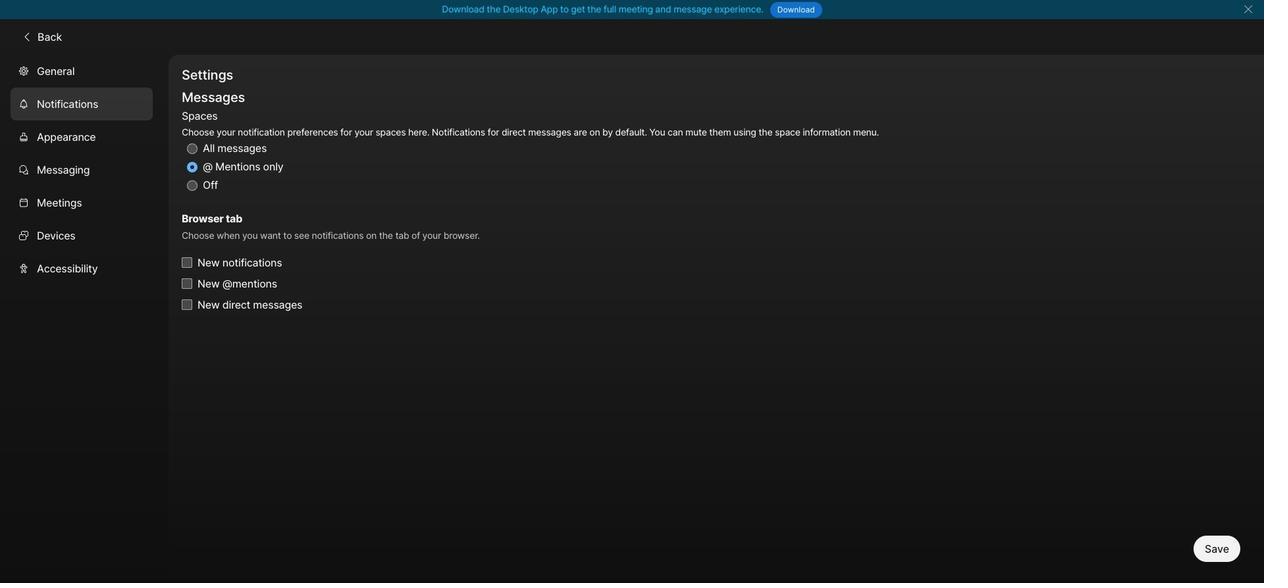 Task type: locate. For each thing, give the bounding box(es) containing it.
cancel_16 image
[[1243, 4, 1253, 14]]

devices tab
[[11, 219, 153, 252]]

Off radio
[[187, 180, 198, 191]]

@ Mentions only radio
[[187, 162, 198, 172]]

settings navigation
[[0, 54, 169, 583]]

option group
[[182, 107, 879, 195]]



Task type: describe. For each thing, give the bounding box(es) containing it.
accessibility tab
[[11, 252, 153, 285]]

meetings tab
[[11, 186, 153, 219]]

notifications tab
[[11, 87, 153, 120]]

All messages radio
[[187, 143, 198, 154]]

general tab
[[11, 54, 153, 87]]

appearance tab
[[11, 120, 153, 153]]

messaging tab
[[11, 153, 153, 186]]



Task type: vqa. For each thing, say whether or not it's contained in the screenshot.
"Message composer toolbar" element
no



